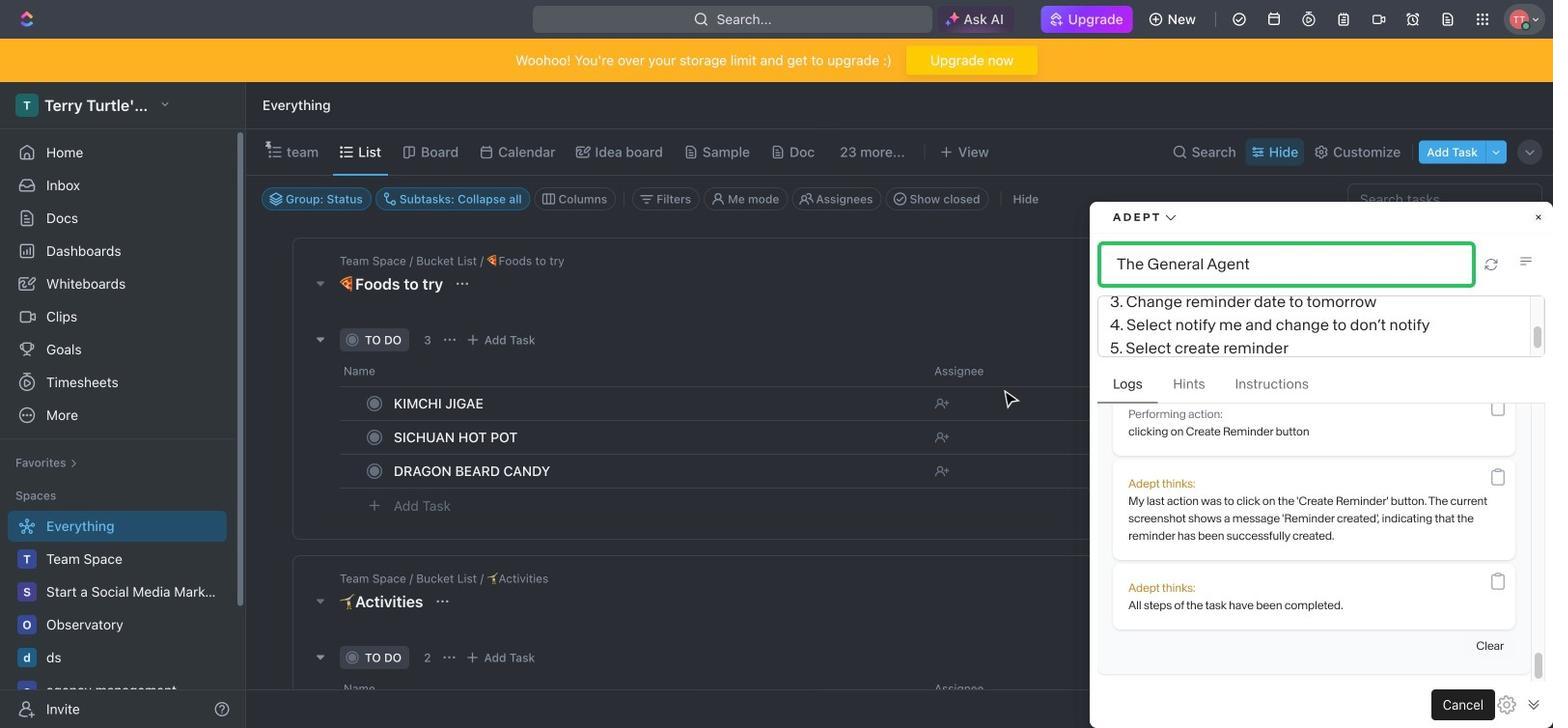 Task type: locate. For each thing, give the bounding box(es) containing it.
ds, , element
[[17, 648, 37, 667]]

tree inside sidebar navigation
[[8, 511, 227, 728]]

sidebar navigation
[[0, 82, 250, 728]]

start a social media marketing agency, , element
[[17, 582, 37, 602]]

team space, , element
[[17, 549, 37, 569]]

tree
[[8, 511, 227, 728]]



Task type: vqa. For each thing, say whether or not it's contained in the screenshot.
tree
yes



Task type: describe. For each thing, give the bounding box(es) containing it.
terry turtle's workspace, , element
[[15, 94, 39, 117]]

observatory, , element
[[17, 615, 37, 634]]

Search tasks... text field
[[1349, 184, 1542, 213]]



